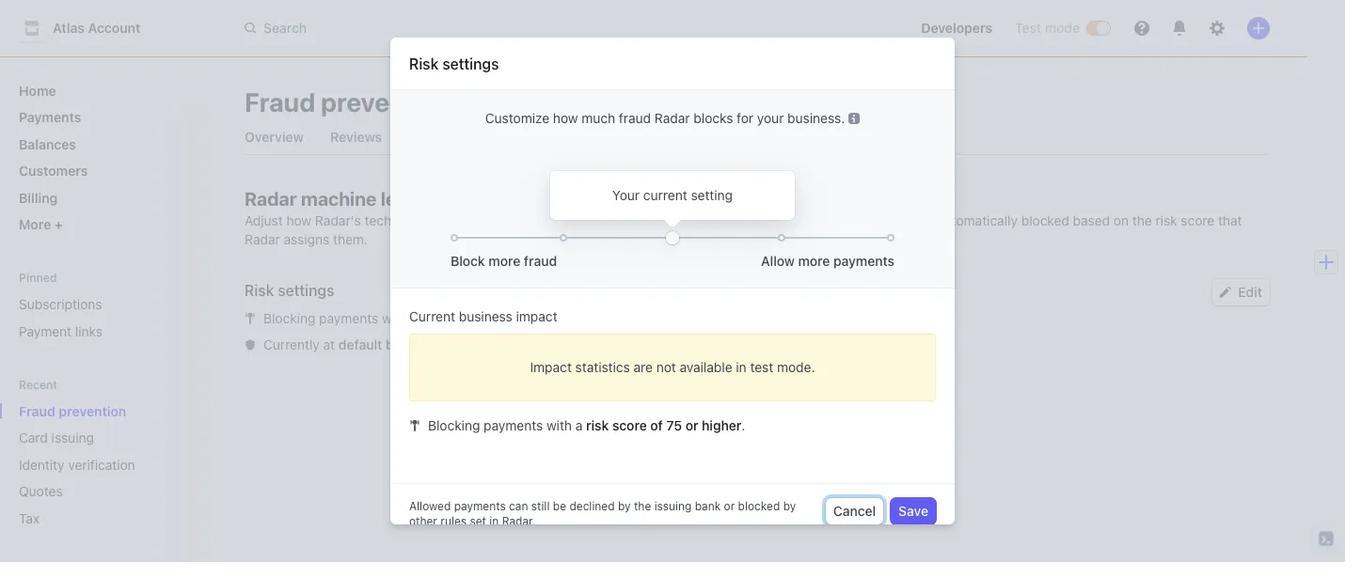 Task type: locate. For each thing, give the bounding box(es) containing it.
a for blocking payments with a risk score of 75 or higher .
[[576, 418, 583, 434]]

payments up set
[[454, 500, 506, 513]]

0 horizontal spatial radar.
[[502, 515, 536, 528]]

fraud right much
[[619, 111, 651, 126]]

1 horizontal spatial risk
[[587, 418, 609, 434]]

2 vertical spatial or
[[724, 500, 735, 513]]

or up through
[[521, 311, 534, 327]]

blocking for blocking payments with a risk score of 75 or higher
[[264, 311, 316, 327]]

radar. inside allowed payments can still be declined by the issuing bank or blocked by other rules set in radar.
[[502, 515, 536, 528]]

or inside allowed payments can still be declined by the issuing bank or blocked by other rules set in radar.
[[724, 500, 735, 513]]

radar.
[[548, 337, 586, 353], [502, 515, 536, 528]]

0 vertical spatial risk
[[409, 55, 439, 73]]

1 horizontal spatial setting
[[691, 188, 733, 203]]

1 vertical spatial issuing
[[655, 500, 692, 513]]

higher up through
[[538, 311, 577, 327]]

0 vertical spatial the
[[1133, 213, 1153, 229]]

a for blocking payments with a risk score of 75 or higher
[[411, 311, 418, 327]]

0 horizontal spatial to
[[477, 213, 490, 229]]

a down statistics
[[576, 418, 583, 434]]

0 vertical spatial radar.
[[548, 337, 586, 353]]

1 vertical spatial the
[[634, 500, 652, 513]]

developers link
[[914, 13, 1000, 43]]

of down the not
[[651, 418, 663, 434]]

recent navigation links element
[[0, 377, 207, 534]]

0 vertical spatial with
[[382, 311, 408, 327]]

1 vertical spatial a
[[576, 418, 583, 434]]

by
[[618, 500, 631, 513], [784, 500, 797, 513]]

1 horizontal spatial radar.
[[548, 337, 586, 353]]

how inside radar machine learning adjust how radar's technology reacts to your payments. this setting allows you to determine which payments are automatically blocked based on the risk score that radar assigns them.
[[287, 213, 312, 229]]

0 vertical spatial a
[[411, 311, 418, 327]]

0 horizontal spatial blocked
[[738, 500, 780, 513]]

1 vertical spatial settings
[[278, 282, 334, 300]]

fraud prevention up card issuing link
[[19, 404, 126, 419]]

radar left blocks on the right top
[[655, 111, 690, 126]]

0 vertical spatial blocked
[[1022, 213, 1070, 229]]

1 vertical spatial blocked
[[738, 500, 780, 513]]

card
[[19, 431, 48, 446]]

them.
[[333, 232, 368, 248]]

risk up currently at default blocking settings through radar.
[[422, 311, 445, 327]]

settings down "current business impact"
[[442, 337, 493, 353]]

1 horizontal spatial to
[[732, 213, 744, 229]]

identity verification link
[[11, 450, 166, 480]]

in left test
[[736, 360, 747, 376]]

fraud down payments.
[[524, 254, 557, 269]]

with
[[382, 311, 408, 327], [547, 418, 572, 434]]

a up "blocking"
[[411, 311, 418, 327]]

75
[[502, 311, 518, 327], [667, 418, 682, 434]]

default
[[339, 337, 382, 353]]

0 horizontal spatial in
[[490, 515, 499, 528]]

in right set
[[490, 515, 499, 528]]

risk controls link
[[519, 124, 616, 151]]

with for blocking payments with a risk score of 75 or higher .
[[547, 418, 572, 434]]

how up assigns
[[287, 213, 312, 229]]

with down impact
[[547, 418, 572, 434]]

blocked right bank
[[738, 500, 780, 513]]

controls
[[557, 129, 609, 145]]

1 vertical spatial of
[[651, 418, 663, 434]]

75 down impact statistics are not available in test mode. in the bottom of the page
[[667, 418, 682, 434]]

blocks
[[694, 111, 734, 126]]

payments up default
[[319, 311, 379, 327]]

0 horizontal spatial blocking
[[264, 311, 316, 327]]

2 horizontal spatial risk
[[527, 129, 553, 145]]

payments right which
[[852, 213, 911, 229]]

0 vertical spatial risk settings
[[409, 55, 499, 73]]

0 vertical spatial blocking
[[264, 311, 316, 327]]

the right on
[[1133, 213, 1153, 229]]

1 vertical spatial your
[[493, 213, 520, 229]]

risk right on
[[1156, 213, 1178, 229]]

fraud
[[619, 111, 651, 126], [524, 254, 557, 269]]

score for blocking payments with a risk score of 75 or higher .
[[613, 418, 647, 434]]

the inside allowed payments can still be declined by the issuing bank or blocked by other rules set in radar.
[[634, 500, 652, 513]]

1 horizontal spatial or
[[686, 418, 699, 434]]

risk down statistics
[[587, 418, 609, 434]]

or left .
[[686, 418, 699, 434]]

blocked inside radar machine learning adjust how radar's technology reacts to your payments. this setting allows you to determine which payments are automatically blocked based on the risk score that radar assigns them.
[[1022, 213, 1070, 229]]

1 horizontal spatial the
[[1133, 213, 1153, 229]]

still
[[532, 500, 550, 513]]

the inside radar machine learning adjust how radar's technology reacts to your payments. this setting allows you to determine which payments are automatically blocked based on the risk score that radar assigns them.
[[1133, 213, 1153, 229]]

0 vertical spatial issuing
[[51, 431, 94, 446]]

your
[[613, 188, 640, 203]]

score left that
[[1182, 213, 1215, 229]]

0 horizontal spatial score
[[448, 311, 483, 327]]

atlas account
[[53, 20, 141, 36]]

radar. down can
[[502, 515, 536, 528]]

0 vertical spatial or
[[521, 311, 534, 327]]

payments down impact
[[484, 418, 543, 434]]

identity verification
[[19, 457, 135, 473]]

1 vertical spatial prevention
[[59, 404, 126, 419]]

0 horizontal spatial higher
[[538, 311, 577, 327]]

score down statistics
[[613, 418, 647, 434]]

1 vertical spatial fraud prevention
[[19, 404, 126, 419]]

business
[[459, 309, 513, 325]]

1 horizontal spatial of
[[651, 418, 663, 434]]

payments inside allowed payments can still be declined by the issuing bank or blocked by other rules set in radar.
[[454, 500, 506, 513]]

subscriptions link
[[11, 289, 192, 320]]

prevention up card issuing link
[[59, 404, 126, 419]]

1 horizontal spatial your
[[758, 111, 784, 126]]

risk down search search field
[[409, 55, 439, 73]]

blocking
[[386, 337, 439, 353]]

are inside radar machine learning adjust how radar's technology reacts to your payments. this setting allows you to determine which payments are automatically blocked based on the risk score that radar assigns them.
[[915, 213, 934, 229]]

0 horizontal spatial prevention
[[59, 404, 126, 419]]

blocking up currently
[[264, 311, 316, 327]]

to right 'reacts'
[[477, 213, 490, 229]]

be
[[553, 500, 567, 513]]

1 vertical spatial with
[[547, 418, 572, 434]]

1 vertical spatial or
[[686, 418, 699, 434]]

of up through
[[486, 311, 499, 327]]

issuing inside card issuing link
[[51, 431, 94, 446]]

statistics
[[576, 360, 630, 376]]

issuing left bank
[[655, 500, 692, 513]]

1 horizontal spatial blocking
[[428, 418, 480, 434]]

1 horizontal spatial with
[[547, 418, 572, 434]]

75 for blocking payments with a risk score of 75 or higher
[[502, 311, 518, 327]]

1 vertical spatial 75
[[667, 418, 682, 434]]

current
[[409, 309, 456, 325]]

0 horizontal spatial by
[[618, 500, 631, 513]]

settings
[[443, 55, 499, 73], [278, 282, 334, 300], [442, 337, 493, 353]]

1 horizontal spatial blocked
[[1022, 213, 1070, 229]]

a
[[411, 311, 418, 327], [576, 418, 583, 434]]

1 vertical spatial fraud
[[524, 254, 557, 269]]

0 horizontal spatial are
[[634, 360, 653, 376]]

75 up through
[[502, 311, 518, 327]]

0 horizontal spatial the
[[634, 500, 652, 513]]

automatically
[[937, 213, 1018, 229]]

cancel button
[[826, 499, 884, 525]]

settings down search search field
[[443, 55, 499, 73]]

1 horizontal spatial more
[[799, 254, 831, 269]]

issuing up identity verification
[[51, 431, 94, 446]]

prevention inside recent element
[[59, 404, 126, 419]]

75 for blocking payments with a risk score of 75 or higher .
[[667, 418, 682, 434]]

score inside radar machine learning adjust how radar's technology reacts to your payments. this setting allows you to determine which payments are automatically blocked based on the risk score that radar assigns them.
[[1182, 213, 1215, 229]]

radar down adjust
[[245, 232, 280, 248]]

declined
[[570, 500, 615, 513]]

.
[[742, 418, 746, 434]]

radar. up impact
[[548, 337, 586, 353]]

are left the not
[[634, 360, 653, 376]]

1 vertical spatial higher
[[702, 418, 742, 434]]

prevention up reviews
[[321, 86, 453, 117]]

other
[[409, 515, 438, 528]]

fraud down recent in the bottom of the page
[[19, 404, 55, 419]]

1 horizontal spatial prevention
[[321, 86, 453, 117]]

risk for blocking payments with a risk score of 75 or higher
[[422, 311, 445, 327]]

1 horizontal spatial score
[[613, 418, 647, 434]]

in
[[736, 360, 747, 376], [490, 515, 499, 528]]

pinned
[[19, 271, 57, 284]]

much
[[582, 111, 616, 126]]

payments
[[19, 110, 81, 125]]

recent element
[[0, 396, 207, 534]]

0 horizontal spatial issuing
[[51, 431, 94, 446]]

1 vertical spatial score
[[448, 311, 483, 327]]

risk settings down search search field
[[409, 55, 499, 73]]

setting
[[691, 188, 733, 203], [620, 213, 662, 229]]

1 vertical spatial fraud
[[19, 404, 55, 419]]

fraud inside recent element
[[19, 404, 55, 419]]

more right allow
[[799, 254, 831, 269]]

1 horizontal spatial risk
[[409, 55, 439, 73]]

payments for allowed payments can still be declined by the issuing bank or blocked by other rules set in radar.
[[454, 500, 506, 513]]

set
[[470, 515, 487, 528]]

fraud
[[245, 86, 316, 117], [19, 404, 55, 419]]

0 horizontal spatial risk settings
[[245, 282, 334, 300]]

reviews link
[[323, 124, 390, 151]]

higher down the "available"
[[702, 418, 742, 434]]

0 horizontal spatial or
[[521, 311, 534, 327]]

1 vertical spatial how
[[287, 213, 312, 229]]

risk
[[1156, 213, 1178, 229], [422, 311, 445, 327], [587, 418, 609, 434]]

0 vertical spatial radar
[[655, 111, 690, 126]]

risk settings down assigns
[[245, 282, 334, 300]]

setting down the your in the top of the page
[[620, 213, 662, 229]]

tab list
[[237, 120, 1271, 155]]

reviews
[[330, 129, 382, 145]]

1 vertical spatial risk
[[527, 129, 553, 145]]

card issuing link
[[11, 423, 166, 454]]

0 horizontal spatial risk
[[422, 311, 445, 327]]

radar up adjust
[[245, 187, 297, 209]]

0 vertical spatial risk
[[1156, 213, 1178, 229]]

blocking payments with a risk score of 75 or higher .
[[428, 418, 746, 434]]

of for blocking payments with a risk score of 75 or higher
[[486, 311, 499, 327]]

blocked
[[1022, 213, 1070, 229], [738, 500, 780, 513]]

2 horizontal spatial score
[[1182, 213, 1215, 229]]

0 vertical spatial are
[[915, 213, 934, 229]]

your up block more fraud
[[493, 213, 520, 229]]

fraud prevention
[[245, 86, 453, 117], [19, 404, 126, 419]]

0 horizontal spatial more
[[489, 254, 521, 269]]

your right for
[[758, 111, 784, 126]]

the right declined in the bottom left of the page
[[634, 500, 652, 513]]

blocked inside allowed payments can still be declined by the issuing bank or blocked by other rules set in radar.
[[738, 500, 780, 513]]

1 horizontal spatial a
[[576, 418, 583, 434]]

Search search field
[[233, 11, 764, 45]]

issuing
[[51, 431, 94, 446], [655, 500, 692, 513]]

with up "blocking"
[[382, 311, 408, 327]]

atlas
[[53, 20, 85, 36]]

current
[[644, 188, 688, 203]]

0 vertical spatial 75
[[502, 311, 518, 327]]

setting up you
[[691, 188, 733, 203]]

recent
[[19, 378, 58, 391]]

by left cancel
[[784, 500, 797, 513]]

or
[[521, 311, 534, 327], [686, 418, 699, 434], [724, 500, 735, 513]]

2 vertical spatial risk
[[587, 418, 609, 434]]

fraud up overview
[[245, 86, 316, 117]]

0 vertical spatial setting
[[691, 188, 733, 203]]

by right declined in the bottom left of the page
[[618, 500, 631, 513]]

0 horizontal spatial a
[[411, 311, 418, 327]]

how up risk controls
[[553, 111, 578, 126]]

payment links link
[[11, 316, 192, 347]]

0 vertical spatial fraud
[[245, 86, 316, 117]]

2 to from the left
[[732, 213, 744, 229]]

0 horizontal spatial how
[[287, 213, 312, 229]]

fraud prevention link
[[11, 396, 166, 427]]

fraud prevention up reviews
[[245, 86, 453, 117]]

higher
[[538, 311, 577, 327], [702, 418, 742, 434]]

0 horizontal spatial fraud prevention
[[19, 404, 126, 419]]

radar
[[655, 111, 690, 126], [245, 187, 297, 209], [245, 232, 280, 248]]

more right block
[[489, 254, 521, 269]]

blocked left based
[[1022, 213, 1070, 229]]

1 horizontal spatial fraud
[[245, 86, 316, 117]]

of
[[486, 311, 499, 327], [651, 418, 663, 434]]

score up currently at default blocking settings through radar.
[[448, 311, 483, 327]]

2 vertical spatial score
[[613, 418, 647, 434]]

how
[[553, 111, 578, 126], [287, 213, 312, 229]]

settings down assigns
[[278, 282, 334, 300]]

your current setting
[[613, 188, 733, 203]]

2 by from the left
[[784, 500, 797, 513]]

1 horizontal spatial risk settings
[[409, 55, 499, 73]]

1 horizontal spatial issuing
[[655, 500, 692, 513]]

higher for blocking payments with a risk score of 75 or higher
[[538, 311, 577, 327]]

1 vertical spatial radar.
[[502, 515, 536, 528]]

payment
[[19, 324, 72, 339]]

1 vertical spatial in
[[490, 515, 499, 528]]

0 horizontal spatial of
[[486, 311, 499, 327]]

blocking up allowed
[[428, 418, 480, 434]]

0 vertical spatial fraud
[[619, 111, 651, 126]]

2 more from the left
[[799, 254, 831, 269]]

more
[[489, 254, 521, 269], [799, 254, 831, 269]]

more for payments
[[799, 254, 831, 269]]

1 more from the left
[[489, 254, 521, 269]]

1 horizontal spatial fraud prevention
[[245, 86, 453, 117]]

prevention
[[321, 86, 453, 117], [59, 404, 126, 419]]

0 vertical spatial in
[[736, 360, 747, 376]]

1 vertical spatial blocking
[[428, 418, 480, 434]]

risk down the customize
[[527, 129, 553, 145]]

0 horizontal spatial your
[[493, 213, 520, 229]]

allowed
[[409, 500, 451, 513]]

are left automatically
[[915, 213, 934, 229]]

risk up currently
[[245, 282, 274, 300]]

1 vertical spatial risk
[[422, 311, 445, 327]]

0 horizontal spatial with
[[382, 311, 408, 327]]

1 to from the left
[[477, 213, 490, 229]]

customers
[[19, 163, 88, 179]]

2 horizontal spatial or
[[724, 500, 735, 513]]

pinned navigation links element
[[11, 270, 192, 347]]

0 horizontal spatial setting
[[620, 213, 662, 229]]

or right bank
[[724, 500, 735, 513]]

to right you
[[732, 213, 744, 229]]

1 vertical spatial are
[[634, 360, 653, 376]]

which
[[813, 213, 848, 229]]

2 horizontal spatial risk
[[1156, 213, 1178, 229]]

1 horizontal spatial fraud
[[619, 111, 651, 126]]



Task type: vqa. For each thing, say whether or not it's contained in the screenshot.
TEST MODE checkbox at the right top of the page
no



Task type: describe. For each thing, give the bounding box(es) containing it.
0 vertical spatial your
[[758, 111, 784, 126]]

can
[[509, 500, 528, 513]]

home
[[19, 83, 56, 98]]

2 vertical spatial risk
[[245, 282, 274, 300]]

test
[[1016, 20, 1042, 36]]

customers link
[[11, 156, 192, 186]]

technology
[[365, 213, 433, 229]]

learning
[[381, 187, 453, 209]]

more button
[[11, 209, 192, 240]]

1 by from the left
[[618, 500, 631, 513]]

1 vertical spatial radar
[[245, 187, 297, 209]]

test mode
[[1016, 20, 1080, 36]]

home link
[[11, 75, 192, 106]]

pinned element
[[11, 289, 192, 347]]

radar machine learning adjust how radar's technology reacts to your payments. this setting allows you to determine which payments are automatically blocked based on the risk score that radar assigns them.
[[245, 187, 1243, 248]]

impact
[[530, 360, 572, 376]]

business.
[[788, 111, 845, 126]]

1 horizontal spatial how
[[553, 111, 578, 126]]

risk for blocking payments with a risk score of 75 or higher .
[[587, 418, 609, 434]]

machine
[[301, 187, 377, 209]]

risk controls
[[527, 129, 609, 145]]

rules
[[441, 515, 467, 528]]

payments for blocking payments with a risk score of 75 or higher
[[319, 311, 379, 327]]

0 vertical spatial fraud prevention
[[245, 86, 453, 117]]

2 vertical spatial settings
[[442, 337, 493, 353]]

core navigation links element
[[11, 75, 192, 240]]

impact
[[516, 309, 558, 325]]

issuing inside allowed payments can still be declined by the issuing bank or blocked by other rules set in radar.
[[655, 500, 692, 513]]

cancel
[[834, 504, 876, 520]]

0 vertical spatial settings
[[443, 55, 499, 73]]

payments.
[[524, 213, 587, 229]]

verification
[[68, 457, 135, 473]]

or for blocking payments with a risk score of 75 or higher .
[[686, 418, 699, 434]]

tax link
[[11, 504, 166, 534]]

subscriptions
[[19, 297, 102, 312]]

edit button
[[1213, 280, 1271, 306]]

links
[[75, 324, 103, 339]]

allows
[[665, 213, 703, 229]]

search
[[264, 20, 307, 36]]

adjust
[[245, 213, 283, 229]]

that
[[1219, 213, 1243, 229]]

balances link
[[11, 129, 192, 160]]

of for blocking payments with a risk score of 75 or higher .
[[651, 418, 663, 434]]

lists link
[[463, 124, 508, 151]]

more for fraud
[[489, 254, 521, 269]]

mode
[[1045, 20, 1080, 36]]

allow
[[761, 254, 795, 269]]

payments down which
[[834, 254, 895, 269]]

block more fraud
[[451, 254, 557, 269]]

for
[[737, 111, 754, 126]]

in inside allowed payments can still be declined by the issuing bank or blocked by other rules set in radar.
[[490, 515, 499, 528]]

lists
[[470, 129, 500, 145]]

customize
[[485, 111, 550, 126]]

you
[[706, 213, 728, 229]]

at
[[323, 337, 335, 353]]

assigns
[[284, 232, 330, 248]]

atlas account button
[[19, 15, 159, 41]]

tab list containing overview
[[237, 120, 1271, 155]]

higher for blocking payments with a risk score of 75 or higher .
[[702, 418, 742, 434]]

block
[[451, 254, 485, 269]]

card issuing
[[19, 431, 94, 446]]

payments for blocking payments with a risk score of 75 or higher .
[[484, 418, 543, 434]]

edit
[[1239, 285, 1263, 300]]

your inside radar machine learning adjust how radar's technology reacts to your payments. this setting allows you to determine which payments are automatically blocked based on the risk score that radar assigns them.
[[493, 213, 520, 229]]

tax
[[19, 511, 40, 527]]

billing
[[19, 190, 58, 206]]

currently at default blocking settings through radar.
[[264, 337, 586, 353]]

currently
[[264, 337, 320, 353]]

test
[[751, 360, 774, 376]]

risk inside tab list
[[527, 129, 553, 145]]

not
[[657, 360, 677, 376]]

radar's
[[315, 213, 361, 229]]

svg image
[[1220, 287, 1231, 298]]

current business impact
[[409, 309, 558, 325]]

setting inside radar machine learning adjust how radar's technology reacts to your payments. this setting allows you to determine which payments are automatically blocked based on the risk score that radar assigns them.
[[620, 213, 662, 229]]

quotes
[[19, 484, 63, 500]]

allowed payments can still be declined by the issuing bank or blocked by other rules set in radar.
[[409, 500, 797, 528]]

payments link
[[11, 102, 192, 133]]

blocking payments with a risk score of 75 or higher
[[264, 311, 577, 327]]

with for blocking payments with a risk score of 75 or higher
[[382, 311, 408, 327]]

save button
[[891, 499, 936, 525]]

developers
[[922, 20, 993, 36]]

1 horizontal spatial in
[[736, 360, 747, 376]]

2 vertical spatial radar
[[245, 232, 280, 248]]

customize how much fraud radar blocks for your business.
[[485, 111, 845, 126]]

more
[[19, 217, 55, 232]]

score for blocking payments with a risk score of 75 or higher
[[448, 311, 483, 327]]

payment links
[[19, 324, 103, 339]]

mode.
[[777, 360, 815, 376]]

bank
[[695, 500, 721, 513]]

0 vertical spatial prevention
[[321, 86, 453, 117]]

fraud prevention inside recent element
[[19, 404, 126, 419]]

impact statistics are not available in test mode.
[[530, 360, 815, 376]]

overview
[[245, 129, 304, 145]]

payments inside radar machine learning adjust how radar's technology reacts to your payments. this setting allows you to determine which payments are automatically blocked based on the risk score that radar assigns them.
[[852, 213, 911, 229]]

blocking for blocking payments with a risk score of 75 or higher .
[[428, 418, 480, 434]]

reacts
[[436, 213, 474, 229]]

quotes link
[[11, 477, 166, 507]]

identity
[[19, 457, 65, 473]]

or for blocking payments with a risk score of 75 or higher
[[521, 311, 534, 327]]

billing link
[[11, 183, 192, 213]]

overview link
[[237, 124, 312, 151]]

on
[[1114, 213, 1129, 229]]

balances
[[19, 136, 76, 152]]

allow more payments
[[761, 254, 895, 269]]

1 vertical spatial risk settings
[[245, 282, 334, 300]]

available
[[680, 360, 733, 376]]

risk inside radar machine learning adjust how radar's technology reacts to your payments. this setting allows you to determine which payments are automatically blocked based on the risk score that radar assigns them.
[[1156, 213, 1178, 229]]



